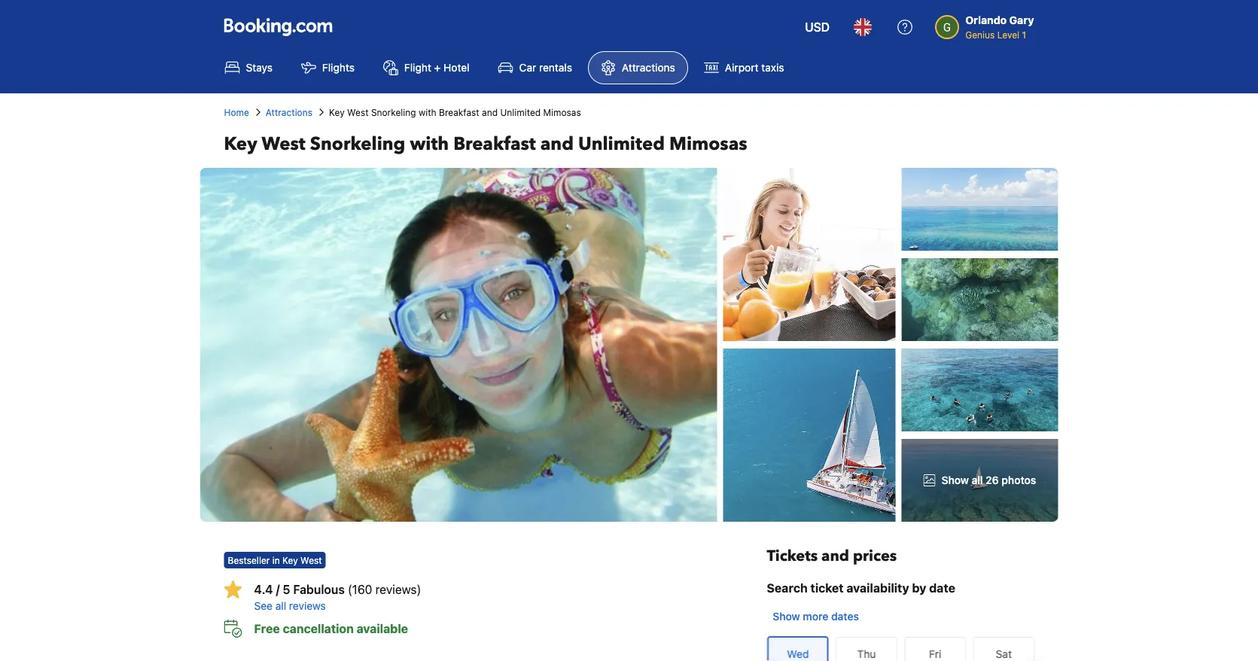 Task type: locate. For each thing, give the bounding box(es) containing it.
search ticket availability by date
[[767, 581, 956, 595]]

all left 26
[[972, 474, 983, 486]]

1 horizontal spatial mimosas
[[669, 131, 747, 156]]

by
[[912, 581, 927, 595]]

attractions
[[622, 61, 675, 74], [266, 107, 313, 117]]

0 vertical spatial west
[[347, 107, 369, 117]]

2 vertical spatial west
[[301, 555, 322, 566]]

2 vertical spatial key
[[282, 555, 298, 566]]

2 vertical spatial and
[[822, 546, 849, 567]]

bestseller in key west
[[228, 555, 322, 566]]

show more dates
[[773, 610, 859, 623]]

and
[[482, 107, 498, 117], [541, 131, 574, 156], [822, 546, 849, 567]]

0 vertical spatial all
[[972, 474, 983, 486]]

show
[[942, 474, 969, 486], [773, 610, 800, 623]]

tickets and prices
[[767, 546, 897, 567]]

0 vertical spatial unlimited
[[500, 107, 541, 117]]

0 vertical spatial key west snorkeling with breakfast and unlimited mimosas
[[329, 107, 581, 117]]

key down flights
[[329, 107, 345, 117]]

0 vertical spatial breakfast
[[439, 107, 479, 117]]

sat
[[996, 648, 1012, 660]]

0 vertical spatial attractions
[[622, 61, 675, 74]]

car rentals link
[[485, 51, 585, 84]]

1 horizontal spatial unlimited
[[578, 131, 665, 156]]

1 vertical spatial attractions
[[266, 107, 313, 117]]

show for show more dates
[[773, 610, 800, 623]]

breakfast
[[439, 107, 479, 117], [453, 131, 536, 156]]

26
[[986, 474, 999, 486]]

1 horizontal spatial attractions link
[[588, 51, 688, 84]]

show left 26
[[942, 474, 969, 486]]

1 vertical spatial mimosas
[[669, 131, 747, 156]]

airport taxis link
[[691, 51, 797, 84]]

1 horizontal spatial key
[[282, 555, 298, 566]]

taxis
[[762, 61, 784, 74]]

1 horizontal spatial and
[[541, 131, 574, 156]]

all
[[972, 474, 983, 486], [275, 600, 286, 612]]

stays link
[[212, 51, 285, 84]]

usd
[[805, 20, 830, 34]]

+
[[434, 61, 441, 74]]

0 horizontal spatial mimosas
[[543, 107, 581, 117]]

level
[[998, 29, 1020, 40]]

west
[[347, 107, 369, 117], [262, 131, 306, 156], [301, 555, 322, 566]]

date
[[929, 581, 956, 595]]

1 vertical spatial attractions link
[[266, 105, 313, 119]]

all down /
[[275, 600, 286, 612]]

unlimited
[[500, 107, 541, 117], [578, 131, 665, 156]]

in
[[272, 555, 280, 566]]

flight + hotel link
[[370, 51, 482, 84]]

your account menu orlando gary genius level 1 element
[[935, 7, 1040, 41]]

airport taxis
[[725, 61, 784, 74]]

available
[[357, 622, 408, 636]]

bestseller
[[228, 555, 270, 566]]

0 vertical spatial show
[[942, 474, 969, 486]]

0 horizontal spatial key
[[224, 131, 257, 156]]

0 vertical spatial mimosas
[[543, 107, 581, 117]]

photos
[[1002, 474, 1036, 486]]

1 vertical spatial all
[[275, 600, 286, 612]]

1 horizontal spatial show
[[942, 474, 969, 486]]

1 vertical spatial with
[[410, 131, 449, 156]]

5
[[283, 582, 290, 597]]

0 horizontal spatial unlimited
[[500, 107, 541, 117]]

0 horizontal spatial show
[[773, 610, 800, 623]]

sat button
[[973, 637, 1034, 661]]

flight + hotel
[[404, 61, 470, 74]]

reviews)
[[375, 582, 421, 597]]

key down home 'link'
[[224, 131, 257, 156]]

0 horizontal spatial attractions
[[266, 107, 313, 117]]

car
[[519, 61, 536, 74]]

snorkeling
[[371, 107, 416, 117], [310, 131, 405, 156]]

dates
[[831, 610, 859, 623]]

1 vertical spatial breakfast
[[453, 131, 536, 156]]

ticket
[[811, 581, 844, 595]]

show inside button
[[773, 610, 800, 623]]

attractions link
[[588, 51, 688, 84], [266, 105, 313, 119]]

2 horizontal spatial key
[[329, 107, 345, 117]]

thu
[[857, 648, 876, 660]]

cancellation
[[283, 622, 354, 636]]

key right in
[[282, 555, 298, 566]]

fabulous
[[293, 582, 345, 597]]

stays
[[246, 61, 273, 74]]

mimosas
[[543, 107, 581, 117], [669, 131, 747, 156]]

1 horizontal spatial all
[[972, 474, 983, 486]]

all inside "4.4 / 5 fabulous (160 reviews) see all reviews"
[[275, 600, 286, 612]]

1 vertical spatial key west snorkeling with breakfast and unlimited mimosas
[[224, 131, 747, 156]]

with
[[419, 107, 437, 117], [410, 131, 449, 156]]

flight
[[404, 61, 431, 74]]

1 vertical spatial key
[[224, 131, 257, 156]]

prices
[[853, 546, 897, 567]]

0 horizontal spatial and
[[482, 107, 498, 117]]

show down search
[[773, 610, 800, 623]]

0 vertical spatial key
[[329, 107, 345, 117]]

0 horizontal spatial all
[[275, 600, 286, 612]]

1 vertical spatial show
[[773, 610, 800, 623]]

key west snorkeling with breakfast and unlimited mimosas
[[329, 107, 581, 117], [224, 131, 747, 156]]

fri
[[929, 648, 941, 660]]

key
[[329, 107, 345, 117], [224, 131, 257, 156], [282, 555, 298, 566]]



Task type: describe. For each thing, give the bounding box(es) containing it.
0 vertical spatial with
[[419, 107, 437, 117]]

reviews
[[289, 600, 326, 612]]

(160
[[348, 582, 372, 597]]

booking.com image
[[224, 18, 332, 36]]

see all reviews button
[[254, 599, 743, 614]]

orlando
[[966, 14, 1007, 26]]

0 vertical spatial attractions link
[[588, 51, 688, 84]]

thu button
[[836, 637, 897, 661]]

search
[[767, 581, 808, 595]]

tickets
[[767, 546, 818, 567]]

show more dates button
[[767, 603, 865, 630]]

home
[[224, 107, 249, 117]]

0 vertical spatial snorkeling
[[371, 107, 416, 117]]

more
[[803, 610, 829, 623]]

1 horizontal spatial attractions
[[622, 61, 675, 74]]

orlando gary genius level 1
[[966, 14, 1034, 40]]

rentals
[[539, 61, 572, 74]]

see
[[254, 600, 273, 612]]

airport
[[725, 61, 759, 74]]

1 vertical spatial snorkeling
[[310, 131, 405, 156]]

hotel
[[444, 61, 470, 74]]

0 horizontal spatial attractions link
[[266, 105, 313, 119]]

genius
[[966, 29, 995, 40]]

usd button
[[796, 9, 839, 45]]

fri button
[[904, 637, 966, 661]]

4.4
[[254, 582, 273, 597]]

flights link
[[288, 51, 367, 84]]

2 horizontal spatial and
[[822, 546, 849, 567]]

1 vertical spatial unlimited
[[578, 131, 665, 156]]

1 vertical spatial and
[[541, 131, 574, 156]]

flights
[[322, 61, 355, 74]]

show for show all 26 photos
[[942, 474, 969, 486]]

0 vertical spatial and
[[482, 107, 498, 117]]

availability
[[847, 581, 909, 595]]

free
[[254, 622, 280, 636]]

car rentals
[[519, 61, 572, 74]]

gary
[[1010, 14, 1034, 26]]

free cancellation available
[[254, 622, 408, 636]]

home link
[[224, 105, 249, 119]]

4.4 / 5 fabulous (160 reviews) see all reviews
[[254, 582, 421, 612]]

1
[[1022, 29, 1026, 40]]

/
[[276, 582, 280, 597]]

1 vertical spatial west
[[262, 131, 306, 156]]

show all 26 photos
[[942, 474, 1036, 486]]



Task type: vqa. For each thing, say whether or not it's contained in the screenshot.
KEY WEST SNORKELING WITH BREAKFAST AND UNLIMITED MIMOSAS
yes



